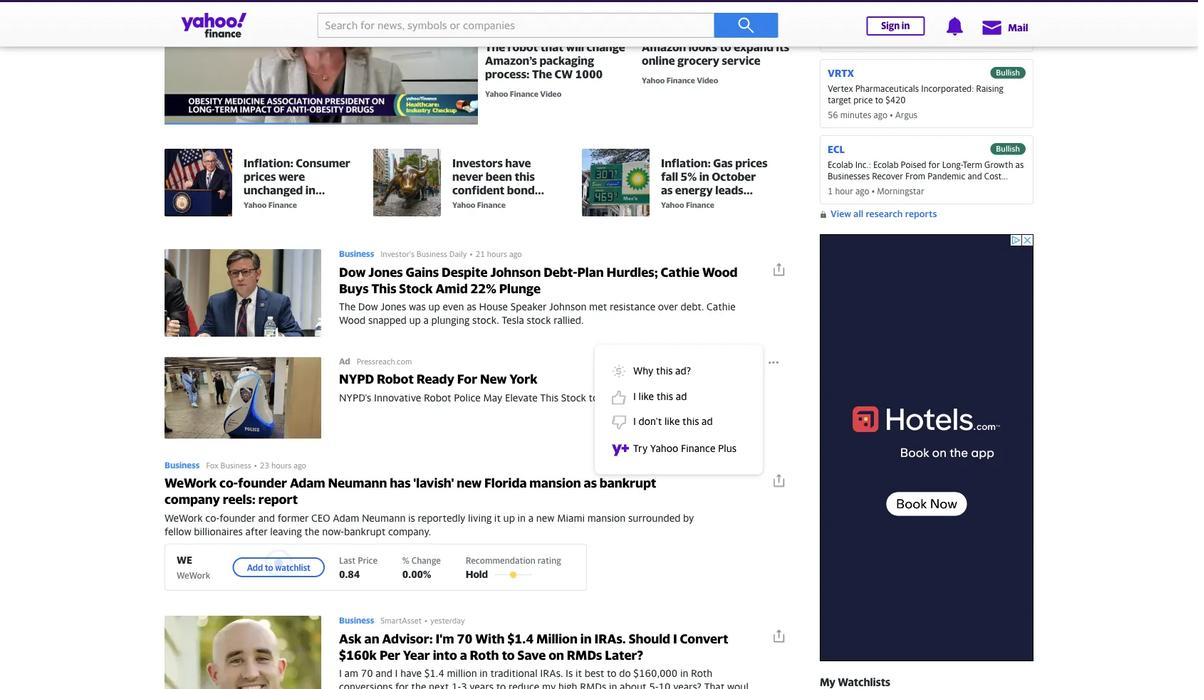 Task type: locate. For each thing, give the bounding box(es) containing it.
0 vertical spatial neumann
[[328, 475, 387, 491]]

video
[[697, 76, 718, 85], [540, 89, 562, 99]]

0 horizontal spatial ad
[[676, 391, 687, 402]]

ad
[[339, 356, 350, 366]]

0 vertical spatial and
[[968, 171, 982, 181]]

the
[[485, 40, 505, 54], [532, 67, 552, 81], [339, 301, 356, 313]]

view all research reports
[[831, 208, 937, 219]]

price
[[854, 95, 873, 105]]

1 vertical spatial bullish
[[996, 68, 1020, 77]]

the down buys
[[339, 301, 356, 313]]

in inside inflation: gas prices fall 5% in october as energy leads inflation slowdown
[[699, 170, 709, 183]]

co- for and
[[205, 512, 220, 524]]

1 vertical spatial wood
[[339, 315, 366, 326]]

despite
[[442, 264, 488, 280]]

wework co-founder and former ceo adam neumann is reportedly living it up in a new miami mansion surrounded by fellow billionaires after leaving the now-bankrupt company.
[[165, 512, 694, 537]]

minutes down price
[[840, 110, 872, 120]]

1 vertical spatial adam
[[333, 512, 359, 524]]

hours right 21
[[487, 250, 507, 259]]

bankrupt up price
[[344, 526, 386, 537]]

advertisement region
[[820, 234, 1034, 662]]

and inside wework co-founder and former ceo adam neumann is reportedly living it up in a new miami mansion surrounded by fellow billionaires after leaving the now-bankrupt company.
[[258, 512, 275, 524]]

1 argus from the top
[[895, 33, 918, 43]]

1 horizontal spatial and
[[968, 171, 982, 181]]

56
[[828, 33, 838, 43], [828, 110, 838, 120]]

business up ask
[[339, 616, 374, 626]]

new inside wework co-founder adam neumann has 'lavish' new florida mansion as bankrupt company reels: report
[[457, 475, 482, 491]]

this right buys
[[372, 281, 396, 296]]

0 horizontal spatial the
[[339, 301, 356, 313]]

0 vertical spatial bullish
[[996, 3, 1020, 12]]

the for house
[[339, 301, 356, 313]]

bankrupt inside wework co-founder adam neumann has 'lavish' new florida mansion as bankrupt company reels: report
[[600, 475, 657, 491]]

rmds
[[567, 648, 602, 663]]

smartasset
[[381, 617, 422, 626]]

notifications image
[[946, 17, 964, 36]]

1 56 from the top
[[828, 33, 838, 43]]

0 horizontal spatial yahoo finance
[[244, 201, 297, 210]]

videos
[[494, 25, 523, 36]]

1 horizontal spatial like
[[665, 416, 680, 427]]

0 horizontal spatial and
[[258, 512, 275, 524]]

ad inside button
[[702, 416, 713, 427]]

2 bce from the top
[[828, 19, 843, 29]]

adam inside wework co-founder adam neumann has 'lavish' new florida mansion as bankrupt company reels: report
[[290, 475, 325, 491]]

i right should
[[673, 631, 677, 647]]

hours right 23
[[271, 461, 292, 470]]

rallied.
[[554, 315, 584, 326]]

like inside button
[[639, 391, 654, 402]]

on
[[549, 648, 564, 663]]

bullish for ecl
[[996, 144, 1020, 154]]

i down why
[[633, 391, 636, 402]]

1 ecolab from the left
[[828, 160, 853, 170]]

56 down target
[[828, 110, 838, 120]]

up
[[428, 301, 440, 313], [409, 315, 421, 326], [503, 512, 515, 524]]

1 vertical spatial inc.:
[[855, 160, 871, 170]]

plan
[[577, 264, 604, 280]]

i inside button
[[633, 416, 636, 427]]

wework inside wework co-founder adam neumann has 'lavish' new florida mansion as bankrupt company reels: report
[[165, 475, 217, 491]]

1 vertical spatial dow
[[358, 301, 378, 313]]

as right even
[[467, 301, 477, 313]]

inc.: down bce link in the right of the page
[[845, 19, 861, 29]]

to right add
[[265, 563, 273, 573]]

1 bullish from the top
[[996, 3, 1020, 12]]

ago right hour
[[856, 186, 870, 196]]

to right looks
[[720, 40, 732, 54]]

•
[[890, 33, 893, 43], [890, 110, 893, 120], [872, 186, 875, 196], [470, 250, 473, 259], [254, 461, 257, 470], [425, 617, 428, 626]]

later?
[[605, 648, 644, 663]]

my for my watchlists
[[820, 676, 836, 689]]

ad inside button
[[676, 391, 687, 402]]

i for i like this ad
[[633, 391, 636, 402]]

ad down why this ad? link
[[676, 391, 687, 402]]

into
[[433, 648, 457, 663]]

1 vertical spatial a
[[528, 512, 534, 524]]

florida
[[485, 475, 527, 491]]

daily
[[449, 250, 467, 259]]

don't
[[639, 416, 662, 427]]

0 vertical spatial co-
[[220, 475, 238, 491]]

i inside button
[[633, 391, 636, 402]]

mansion up the miami
[[530, 475, 581, 491]]

1 horizontal spatial hours
[[487, 250, 507, 259]]

co- inside wework co-founder and former ceo adam neumann is reportedly living it up in a new miami mansion surrounded by fellow billionaires after leaving the now-bankrupt company.
[[205, 512, 220, 524]]

i
[[633, 391, 636, 402], [633, 416, 636, 427], [673, 631, 677, 647]]

0 horizontal spatial hours
[[271, 461, 292, 470]]

argus down $420
[[895, 110, 918, 120]]

argus inside vertex pharmaceuticals incorporated: raising target price to $420 56 minutes ago • argus
[[895, 110, 918, 120]]

2 bullish from the top
[[996, 68, 1020, 77]]

markets
[[391, 25, 427, 36]]

search image
[[738, 17, 755, 34]]

up right it
[[503, 512, 515, 524]]

• down $420
[[890, 110, 893, 120]]

research
[[866, 208, 903, 219]]

0 vertical spatial minutes
[[840, 33, 872, 43]]

as inside the dow jones was up even as house speaker johnson met resistance over debt. cathie wood snapped up a plunging stock. tesla stock rallied.
[[467, 301, 477, 313]]

for
[[457, 371, 477, 387]]

wework up fellow
[[165, 512, 203, 524]]

0 vertical spatial bankrupt
[[600, 475, 657, 491]]

over
[[658, 301, 678, 313]]

56 inside vertex pharmaceuticals incorporated: raising target price to $420 56 minutes ago • argus
[[828, 110, 838, 120]]

0 horizontal spatial video
[[540, 89, 562, 99]]

inc.: up "businesses"
[[855, 160, 871, 170]]

try yahoo finance plus
[[633, 442, 737, 454]]

co- inside wework co-founder adam neumann has 'lavish' new florida mansion as bankrupt company reels: report
[[220, 475, 238, 491]]

ago up 'plunge'
[[509, 250, 522, 259]]

dow up buys
[[339, 264, 366, 280]]

1 vertical spatial bce
[[828, 19, 843, 29]]

view all research reports link
[[820, 208, 937, 219]]

1 vertical spatial like
[[665, 416, 680, 427]]

dow
[[339, 264, 366, 280], [358, 301, 378, 313]]

wework for wework co-founder adam neumann has 'lavish' new florida mansion as bankrupt company reels: report
[[165, 475, 217, 491]]

2 vertical spatial up
[[503, 512, 515, 524]]

inc.: inside ecolab inc.: ecolab poised for long-term growth as businesses recover from pandemic and cost inflation 1 hour ago • morningstar
[[855, 160, 871, 170]]

this right elevate
[[540, 392, 559, 404]]

survey
[[518, 210, 554, 224]]

1 vertical spatial bankrupt
[[344, 526, 386, 537]]

ago inside vertex pharmaceuticals incorporated: raising target price to $420 56 minutes ago • argus
[[874, 110, 888, 120]]

neumann inside wework co-founder and former ceo adam neumann is reportedly living it up in a new miami mansion surrounded by fellow billionaires after leaving the now-bankrupt company.
[[362, 512, 406, 524]]

bankrupt inside wework co-founder and former ceo adam neumann is reportedly living it up in a new miami mansion surrounded by fellow billionaires after leaving the now-bankrupt company.
[[344, 526, 386, 537]]

ago down $420
[[874, 110, 888, 120]]

stock right elevate
[[561, 392, 586, 404]]

founder inside wework co-founder and former ceo adam neumann is reportedly living it up in a new miami mansion surrounded by fellow billionaires after leaving the now-bankrupt company.
[[220, 512, 256, 524]]

wood down buys
[[339, 315, 366, 326]]

to inside vertex pharmaceuticals incorporated: raising target price to $420 56 minutes ago • argus
[[875, 95, 884, 105]]

business up buys
[[339, 249, 374, 259]]

2 yahoo finance from the left
[[452, 201, 506, 210]]

0 vertical spatial hours
[[487, 250, 507, 259]]

ago down reaffirming
[[874, 33, 888, 43]]

0 horizontal spatial like
[[639, 391, 654, 402]]

minutes down reaffirming
[[840, 33, 872, 43]]

bankrupt down try
[[600, 475, 657, 491]]

2 horizontal spatial yahoo finance
[[661, 201, 715, 210]]

2 horizontal spatial a
[[528, 512, 534, 524]]

1 bce from the top
[[828, 2, 846, 14]]

1 vertical spatial and
[[258, 512, 275, 524]]

ago inside the bce inc.: reaffirming buy 56 minutes ago • argus
[[874, 33, 888, 43]]

video down grocery
[[697, 76, 718, 85]]

yahoo finance video for amazon's
[[485, 89, 562, 99]]

yahoo finance plus link
[[545, 16, 642, 46]]

1 vertical spatial johnson
[[549, 301, 587, 313]]

a down was
[[424, 315, 429, 326]]

incorporated:
[[921, 84, 974, 94]]

service
[[722, 54, 761, 67]]

johnson up 'plunge'
[[490, 264, 541, 280]]

amazon looks to expand its online grocery service
[[642, 40, 790, 67]]

yahoo finance video down the process:
[[485, 89, 562, 99]]

1 vertical spatial the
[[532, 67, 552, 81]]

0 vertical spatial robot
[[377, 371, 414, 387]]

2 vertical spatial i
[[673, 631, 677, 647]]

1 horizontal spatial the
[[485, 40, 505, 54]]

wood inside the dow jones was up even as house speaker johnson met resistance over debt. cathie wood snapped up a plunging stock. tesla stock rallied.
[[339, 315, 366, 326]]

long-
[[942, 160, 963, 170]]

even
[[443, 301, 464, 313]]

ecolab up recover at right top
[[873, 160, 899, 170]]

process:
[[485, 67, 530, 81]]

the left "cw"
[[532, 67, 552, 81]]

neumann left is
[[362, 512, 406, 524]]

the down videos
[[485, 40, 505, 54]]

gas
[[713, 156, 733, 170]]

to down $1.4
[[502, 648, 515, 663]]

add to watchlist
[[247, 563, 311, 573]]

ecolab up "businesses"
[[828, 160, 853, 170]]

bce down bce link in the right of the page
[[828, 19, 843, 29]]

this
[[372, 281, 396, 296], [540, 392, 559, 404]]

0 vertical spatial wood
[[702, 264, 738, 280]]

new right 'lavish'
[[457, 475, 482, 491]]

co- up billionaires
[[205, 512, 220, 524]]

2 social media share article menu image from the top
[[772, 473, 786, 488]]

cathie right debt.
[[707, 301, 736, 313]]

0 horizontal spatial new
[[457, 475, 482, 491]]

1 vertical spatial neumann
[[362, 512, 406, 524]]

1 minutes from the top
[[840, 33, 872, 43]]

1 horizontal spatial yahoo finance video
[[642, 76, 718, 85]]

report
[[258, 492, 298, 507]]

leaving
[[270, 526, 302, 537]]

adam up now-
[[333, 512, 359, 524]]

business for founder
[[165, 460, 200, 470]]

markets link
[[391, 16, 427, 43]]

yahoo right try
[[650, 442, 678, 454]]

56 inside the bce inc.: reaffirming buy 56 minutes ago • argus
[[828, 33, 838, 43]]

1 vertical spatial 56
[[828, 110, 838, 120]]

prices
[[735, 156, 768, 170]]

by
[[683, 512, 694, 524]]

minutes inside the bce inc.: reaffirming buy 56 minutes ago • argus
[[840, 33, 872, 43]]

yahoo
[[545, 25, 572, 36], [728, 25, 756, 36], [642, 76, 665, 85], [485, 89, 508, 99], [244, 201, 267, 210], [452, 201, 476, 210], [661, 201, 684, 210], [650, 442, 678, 454]]

1 horizontal spatial plus
[[718, 442, 737, 454]]

inflation: consumer prices were unchanged in october, core inflation rises at slowest pace since september 2021 image
[[165, 149, 232, 217]]

social media share article menu image
[[772, 262, 786, 276], [772, 473, 786, 488]]

1 horizontal spatial ad
[[702, 416, 713, 427]]

2 vertical spatial the
[[339, 301, 356, 313]]

why
[[633, 365, 654, 376]]

3 bullish from the top
[[996, 144, 1020, 154]]

founder inside wework co-founder adam neumann has 'lavish' new florida mansion as bankrupt company reels: report
[[238, 475, 287, 491]]

1 yahoo finance from the left
[[244, 201, 297, 210]]

1 horizontal spatial stock
[[561, 392, 586, 404]]

and inside ecolab inc.: ecolab poised for long-term growth as businesses recover from pandemic and cost inflation 1 hour ago • morningstar
[[968, 171, 982, 181]]

robot inside 'link'
[[377, 371, 414, 387]]

inc.: for ecl
[[855, 160, 871, 170]]

ad up try yahoo finance plus
[[702, 416, 713, 427]]

% change
[[402, 556, 441, 566]]

0 vertical spatial up
[[428, 301, 440, 313]]

wework inside wework co-founder and former ceo adam neumann is reportedly living it up in a new miami mansion surrounded by fellow billionaires after leaving the now-bankrupt company.
[[165, 512, 203, 524]]

yahoo down the process:
[[485, 89, 508, 99]]

stock
[[399, 281, 433, 296], [561, 392, 586, 404]]

a down 70 on the bottom left
[[460, 648, 467, 663]]

argus
[[895, 33, 918, 43], [895, 110, 918, 120]]

player iframe element
[[165, 0, 478, 125]]

23
[[260, 461, 269, 470]]

co- down business fox business • 23 hours ago
[[220, 475, 238, 491]]

neumann left "has"
[[328, 475, 387, 491]]

1 vertical spatial hours
[[271, 461, 292, 470]]

argus down sign in
[[895, 33, 918, 43]]

business left fox
[[165, 460, 200, 470]]

3 yahoo finance from the left
[[661, 201, 715, 210]]

• inside the bce inc.: reaffirming buy 56 minutes ago • argus
[[890, 33, 893, 43]]

johnson inside dow jones gains despite johnson debt-plan hurdles; cathie wood buys this stock amid 22% plunge
[[490, 264, 541, 280]]

0 vertical spatial johnson
[[490, 264, 541, 280]]

to down pharmaceuticals
[[875, 95, 884, 105]]

inflation: gas prices fall 5% in october as energy leads inflation slowdown image
[[582, 149, 650, 217]]

the inside the dow jones was up even as house speaker johnson met resistance over debt. cathie wood snapped up a plunging stock. tesla stock rallied.
[[339, 301, 356, 313]]

1 vertical spatial video
[[540, 89, 562, 99]]

2 56 from the top
[[828, 110, 838, 120]]

cathie up over
[[661, 264, 700, 280]]

investors have never been this confident bond yields are headed lower: bofa survey
[[452, 156, 554, 224]]

my portfolio link
[[315, 16, 370, 43]]

1 vertical spatial watchlists
[[838, 676, 891, 689]]

may
[[483, 392, 502, 404]]

video for process:
[[540, 89, 562, 99]]

york
[[510, 371, 538, 387]]

plus down the i don't like this ad button
[[718, 442, 737, 454]]

million
[[536, 631, 578, 647]]

1 vertical spatial jones
[[381, 301, 406, 313]]

2 horizontal spatial up
[[503, 512, 515, 524]]

1 vertical spatial stock
[[561, 392, 586, 404]]

bce inside the bce inc.: reaffirming buy 56 minutes ago • argus
[[828, 19, 843, 29]]

1 horizontal spatial cathie
[[707, 301, 736, 313]]

new left the miami
[[536, 512, 555, 524]]

ceo
[[311, 512, 330, 524]]

invest
[[793, 25, 820, 36]]

resistance
[[610, 301, 656, 313]]

ago right 23
[[294, 461, 306, 470]]

founder down reels:
[[220, 512, 256, 524]]

sign in link
[[867, 16, 925, 36]]

0 vertical spatial like
[[639, 391, 654, 402]]

• down recover at right top
[[872, 186, 875, 196]]

as up the miami
[[584, 475, 597, 491]]

wood up debt.
[[702, 264, 738, 280]]

up right was
[[428, 301, 440, 313]]

open ad feedback image
[[764, 361, 779, 376]]

56 right 'invest'
[[828, 33, 838, 43]]

1 vertical spatial cathie
[[707, 301, 736, 313]]

as right growth
[[1016, 160, 1024, 170]]

jones down investor's
[[369, 264, 403, 280]]

new
[[457, 475, 482, 491], [536, 512, 555, 524]]

0 horizontal spatial watchlists
[[248, 25, 293, 36]]

• inside business fox business • 23 hours ago
[[254, 461, 257, 470]]

1 social media share article menu image from the top
[[772, 262, 786, 276]]

0 vertical spatial the
[[485, 40, 505, 54]]

a right it
[[528, 512, 534, 524]]

new inside wework co-founder and former ceo adam neumann is reportedly living it up in a new miami mansion surrounded by fellow billionaires after leaving the now-bankrupt company.
[[536, 512, 555, 524]]

wework up company
[[165, 475, 217, 491]]

1 horizontal spatial new
[[601, 392, 621, 404]]

1 vertical spatial social media share article menu image
[[772, 473, 786, 488]]

0 horizontal spatial mansion
[[530, 475, 581, 491]]

jones
[[369, 264, 403, 280], [381, 301, 406, 313]]

minutes inside vertex pharmaceuticals incorporated: raising target price to $420 56 minutes ago • argus
[[840, 110, 872, 120]]

2 argus from the top
[[895, 110, 918, 120]]

now-
[[322, 526, 344, 537]]

up down was
[[409, 315, 421, 326]]

watchlists link
[[248, 16, 293, 43]]

0 vertical spatial founder
[[238, 475, 287, 491]]

inc.: inside the bce inc.: reaffirming buy 56 minutes ago • argus
[[845, 19, 861, 29]]

i left don't
[[633, 416, 636, 427]]

• down sign
[[890, 33, 893, 43]]

bullish up raising
[[996, 68, 1020, 77]]

0 vertical spatial i
[[633, 391, 636, 402]]

0 vertical spatial dow
[[339, 264, 366, 280]]

0 vertical spatial 56
[[828, 33, 838, 43]]

ecolab
[[828, 160, 853, 170], [873, 160, 899, 170]]

• left yesterday
[[425, 617, 428, 626]]

bce for bce inc.: reaffirming buy 56 minutes ago • argus
[[828, 19, 843, 29]]

new left heights
[[601, 392, 621, 404]]

neumann inside wework co-founder adam neumann has 'lavish' new florida mansion as bankrupt company reels: report
[[328, 475, 387, 491]]

business
[[339, 249, 374, 259], [417, 250, 447, 259], [165, 460, 200, 470], [221, 461, 251, 470], [339, 616, 374, 626]]

a inside wework co-founder and former ceo adam neumann is reportedly living it up in a new miami mansion surrounded by fellow billionaires after leaving the now-bankrupt company.
[[528, 512, 534, 524]]

in inside wework co-founder and former ceo adam neumann is reportedly living it up in a new miami mansion surrounded by fellow billionaires after leaving the now-bankrupt company.
[[518, 512, 526, 524]]

in right 5%
[[699, 170, 709, 183]]

the robot that will change amazon's packaging process: the cw 1000 image
[[485, 0, 635, 33]]

vertex
[[828, 84, 853, 94]]

0 vertical spatial cathie
[[661, 264, 700, 280]]

to inside ask an advisor: i'm 70 with $1.4 million in iras. should i convert $160k per year into a roth to save on rmds later?
[[502, 648, 515, 663]]

0 vertical spatial argus
[[895, 33, 918, 43]]

yahoo finance video down grocery
[[642, 76, 718, 85]]

bce for bce
[[828, 2, 846, 14]]

hours
[[487, 250, 507, 259], [271, 461, 292, 470]]

0 vertical spatial inc.:
[[845, 19, 861, 29]]

0 vertical spatial jones
[[369, 264, 403, 280]]

0 vertical spatial new
[[480, 371, 507, 387]]

mansion right the miami
[[588, 512, 626, 524]]

after
[[245, 526, 268, 537]]

pandemic
[[928, 171, 966, 181]]

jones inside the dow jones was up even as house speaker johnson met resistance over debt. cathie wood snapped up a plunging stock. tesla stock rallied.
[[381, 301, 406, 313]]

1 vertical spatial this
[[540, 392, 559, 404]]

video down "cw"
[[540, 89, 562, 99]]

0 vertical spatial stock
[[399, 281, 433, 296]]

last price
[[339, 556, 378, 566]]

1 horizontal spatial johnson
[[549, 301, 587, 313]]

jones up snapped
[[381, 301, 406, 313]]

0 horizontal spatial adam
[[290, 475, 325, 491]]

argus inside the bce inc.: reaffirming buy 56 minutes ago • argus
[[895, 33, 918, 43]]

dow jones gains despite johnson debt-plan hurdles; cathie wood buys this stock amid 22% plunge
[[339, 264, 738, 296]]

robot down nypd robot ready for new york
[[424, 392, 451, 404]]

dow down buys
[[358, 301, 378, 313]]

online
[[642, 54, 675, 67]]

to inside "amazon looks to expand its online grocery service"
[[720, 40, 732, 54]]

watchlists
[[248, 25, 293, 36], [838, 676, 891, 689]]

0 vertical spatial video
[[697, 76, 718, 85]]

Search for news, symbols or companies text field
[[317, 13, 714, 38]]

1 horizontal spatial video
[[697, 76, 718, 85]]

1 horizontal spatial ecolab
[[873, 160, 899, 170]]

fellow
[[165, 526, 191, 537]]

wood inside dow jones gains despite johnson debt-plan hurdles; cathie wood buys this stock amid 22% plunge
[[702, 264, 738, 280]]

yahoo up lower:
[[452, 201, 476, 210]]

business right fox
[[221, 461, 251, 470]]

1 horizontal spatial watchlists
[[838, 676, 891, 689]]

try
[[633, 442, 648, 454]]

1 vertical spatial wework
[[165, 512, 203, 524]]

0 horizontal spatial up
[[409, 315, 421, 326]]

robot up innovative
[[377, 371, 414, 387]]

heights
[[624, 392, 658, 404]]

this down why this ad? on the bottom right of page
[[657, 391, 673, 402]]

try the new yahoo finance image
[[866, 19, 1028, 39]]

bullish up mail link
[[996, 3, 1020, 12]]

0 vertical spatial yahoo finance video
[[642, 76, 718, 85]]

0 vertical spatial my
[[315, 25, 328, 36]]

yahoo finance for lower:
[[452, 201, 506, 210]]

2 minutes from the top
[[840, 110, 872, 120]]

0 vertical spatial wework
[[165, 475, 217, 491]]

like right don't
[[665, 416, 680, 427]]

0 vertical spatial new
[[457, 475, 482, 491]]

will
[[566, 40, 584, 54]]

1 vertical spatial argus
[[895, 110, 918, 120]]

yahoo finance for inflation
[[661, 201, 715, 210]]

this right "been"
[[515, 170, 535, 183]]

• left 21
[[470, 250, 473, 259]]

1 vertical spatial founder
[[220, 512, 256, 524]]

elevate
[[505, 392, 538, 404]]

• inside ecolab inc.: ecolab poised for long-term growth as businesses recover from pandemic and cost inflation 1 hour ago • morningstar
[[872, 186, 875, 196]]

ago inside business fox business • 23 hours ago
[[294, 461, 306, 470]]

wework for wework co-founder and former ceo adam neumann is reportedly living it up in a new miami mansion surrounded by fellow billionaires after leaving the now-bankrupt company.
[[165, 512, 203, 524]]

0 vertical spatial bce
[[828, 2, 846, 14]]

0 horizontal spatial a
[[424, 315, 429, 326]]

$160k
[[339, 648, 377, 663]]

0 vertical spatial mansion
[[530, 475, 581, 491]]

bullish
[[996, 3, 1020, 12], [996, 68, 1020, 77], [996, 144, 1020, 154]]

1 horizontal spatial yahoo finance
[[452, 201, 506, 210]]

yahoo finance
[[244, 201, 297, 210], [452, 201, 506, 210], [661, 201, 715, 210]]

new up may
[[480, 371, 507, 387]]

yahoo finance video
[[642, 76, 718, 85], [485, 89, 562, 99]]

and up after
[[258, 512, 275, 524]]

0 horizontal spatial robot
[[377, 371, 414, 387]]

0 vertical spatial plus
[[610, 25, 628, 36]]

1 vertical spatial ad
[[702, 416, 713, 427]]



Task type: describe. For each thing, give the bounding box(es) containing it.
business for advisor:
[[339, 616, 374, 626]]

save
[[518, 648, 546, 663]]

cathie inside dow jones gains despite johnson debt-plan hurdles; cathie wood buys this stock amid 22% plunge
[[661, 264, 700, 280]]

amazon looks to expand its online grocery service image
[[642, 0, 792, 33]]

to left heights
[[589, 392, 599, 404]]

cost
[[985, 171, 1002, 181]]

1 horizontal spatial robot
[[424, 392, 451, 404]]

has
[[390, 475, 411, 491]]

gains
[[406, 264, 439, 280]]

adam inside wework co-founder and former ceo adam neumann is reportedly living it up in a new miami mansion surrounded by fellow billionaires after leaving the now-bankrupt company.
[[333, 512, 359, 524]]

that
[[541, 40, 564, 54]]

mansion inside wework co-founder adam neumann has 'lavish' new florida mansion as bankrupt company reels: report
[[530, 475, 581, 491]]

a inside the dow jones was up even as house speaker johnson met resistance over debt. cathie wood snapped up a plunging stock. tesla stock rallied.
[[424, 315, 429, 326]]

for
[[929, 160, 940, 170]]

1 horizontal spatial up
[[428, 301, 440, 313]]

1 vertical spatial new
[[601, 392, 621, 404]]

reports
[[905, 208, 937, 219]]

i inside ask an advisor: i'm 70 with $1.4 million in iras. should i convert $160k per year into a roth to save on rmds later?
[[673, 631, 677, 647]]

in right sign
[[902, 20, 910, 31]]

yahoo finance premium logo image
[[632, 25, 642, 36]]

price
[[358, 556, 378, 566]]

inflation: gas prices fall 5% in october as energy leads inflation slowdown
[[661, 156, 768, 210]]

sign
[[881, 20, 900, 31]]

this inside dow jones gains despite johnson debt-plan hurdles; cathie wood buys this stock amid 22% plunge
[[372, 281, 396, 296]]

my portfolio
[[315, 25, 370, 36]]

stock inside dow jones gains despite johnson debt-plan hurdles; cathie wood buys this stock amid 22% plunge
[[399, 281, 433, 296]]

sign in
[[881, 20, 910, 31]]

dow inside dow jones gains despite johnson debt-plan hurdles; cathie wood buys this stock amid 22% plunge
[[339, 264, 366, 280]]

i for i don't like this ad
[[633, 416, 636, 427]]

add to watchlist button
[[233, 558, 325, 578]]

reportedly
[[418, 512, 466, 524]]

ready
[[417, 371, 455, 387]]

1 vertical spatial plus
[[718, 442, 737, 454]]

investors have never been this confident bond yields are headed lower: bofa survey image
[[373, 149, 441, 217]]

vrtx link
[[828, 67, 854, 79]]

yahoo finance video for online
[[642, 76, 718, 85]]

in inside ask an advisor: i'm 70 with $1.4 million in iras. should i convert $160k per year into a roth to save on rmds later?
[[580, 631, 592, 647]]

raising
[[976, 84, 1004, 94]]

investor's
[[381, 250, 415, 259]]

2 horizontal spatial the
[[532, 67, 552, 81]]

iras.
[[595, 631, 626, 647]]

screeners
[[664, 25, 707, 36]]

yahoo down energy
[[661, 201, 684, 210]]

hurdles;
[[607, 264, 658, 280]]

johnson inside the dow jones was up even as house speaker johnson met resistance over debt. cathie wood snapped up a plunging stock. tesla stock rallied.
[[549, 301, 587, 313]]

• inside business smartasset • yesterday
[[425, 617, 428, 626]]

change
[[587, 40, 625, 54]]

as inside inflation: gas prices fall 5% in october as energy leads inflation slowdown
[[661, 183, 673, 197]]

jones inside dow jones gains despite johnson debt-plan hurdles; cathie wood buys this stock amid 22% plunge
[[369, 264, 403, 280]]

debt.
[[681, 301, 704, 313]]

inc.: for bce
[[845, 19, 861, 29]]

bce link
[[828, 2, 846, 14]]

company
[[165, 492, 220, 507]]

yahoo finance plus
[[545, 25, 628, 36]]

convert
[[680, 631, 729, 647]]

ad?
[[676, 365, 691, 376]]

social media share article menu image
[[772, 629, 786, 643]]

videos link
[[494, 16, 523, 43]]

wework co-founder adam neumann has 'lavish' new florida mansion as bankrupt company reels: report link
[[165, 449, 792, 605]]

as inside wework co-founder adam neumann has 'lavish' new florida mansion as bankrupt company reels: report
[[584, 475, 597, 491]]

co- for adam
[[220, 475, 238, 491]]

business for gains
[[339, 249, 374, 259]]

amazon
[[642, 40, 686, 54]]

energy
[[675, 183, 713, 197]]

businesses
[[828, 171, 870, 181]]

%
[[402, 556, 410, 566]]

house
[[479, 301, 508, 313]]

0 horizontal spatial plus
[[610, 25, 628, 36]]

2 vertical spatial wework
[[177, 571, 210, 581]]

recommendation rating
[[466, 556, 561, 566]]

yahoo up that
[[545, 25, 572, 36]]

view
[[831, 208, 851, 219]]

1 vertical spatial up
[[409, 315, 421, 326]]

yahoo finance invest link
[[728, 16, 820, 43]]

business investor's business daily • 21 hours ago
[[339, 249, 522, 259]]

news
[[449, 25, 472, 36]]

nypd
[[339, 371, 374, 387]]

screeners link
[[664, 16, 707, 43]]

21
[[476, 250, 485, 259]]

last
[[339, 556, 356, 566]]

business inside business fox business • 23 hours ago
[[221, 461, 251, 470]]

founder for and
[[220, 512, 256, 524]]

been
[[486, 170, 512, 183]]

ago inside "business investor's business daily • 21 hours ago"
[[509, 250, 522, 259]]

founder for adam
[[238, 475, 287, 491]]

this left ad?
[[656, 365, 673, 376]]

try yahoo finance plus link
[[612, 437, 746, 464]]

70
[[457, 631, 473, 647]]

morningstar
[[877, 186, 925, 196]]

as inside ecolab inc.: ecolab poised for long-term growth as businesses recover from pandemic and cost inflation 1 hour ago • morningstar
[[1016, 160, 1024, 170]]

$420
[[886, 95, 906, 105]]

mansion inside wework co-founder and former ceo adam neumann is reportedly living it up in a new miami mansion surrounded by fellow billionaires after leaving the now-bankrupt company.
[[588, 512, 626, 524]]

i don't like this ad
[[633, 416, 713, 427]]

this inside button
[[683, 416, 699, 427]]

dow inside the dow jones was up even as house speaker johnson met resistance over debt. cathie wood snapped up a plunging stock. tesla stock rallied.
[[358, 301, 378, 313]]

inflation
[[828, 182, 860, 192]]

hold
[[466, 569, 488, 581]]

up inside wework co-founder and former ceo adam neumann is reportedly living it up in a new miami mansion surrounded by fellow billionaires after leaving the now-bankrupt company.
[[503, 512, 515, 524]]

headed
[[506, 197, 546, 210]]

surrounded
[[628, 512, 681, 524]]

yahoo right inflation: consumer prices were unchanged in october, core inflation rises at slowest pace since september 2021 image
[[244, 201, 267, 210]]

fox
[[206, 461, 218, 470]]

a inside ask an advisor: i'm 70 with $1.4 million in iras. should i convert $160k per year into a roth to save on rmds later?
[[460, 648, 467, 663]]

• inside "business investor's business daily • 21 hours ago"
[[470, 250, 473, 259]]

watchlist
[[275, 563, 311, 573]]

recover
[[872, 171, 903, 181]]

ecolab inc.: ecolab poised for long-term growth as businesses recover from pandemic and cost inflation 1 hour ago • morningstar
[[828, 160, 1024, 196]]

hours inside "business investor's business daily • 21 hours ago"
[[487, 250, 507, 259]]

the for process:
[[485, 40, 505, 54]]

lower:
[[452, 210, 486, 224]]

hour
[[835, 186, 853, 196]]

bullish for bce
[[996, 3, 1020, 12]]

grocery
[[678, 54, 720, 67]]

speaker
[[511, 301, 547, 313]]

video for service
[[697, 76, 718, 85]]

investors
[[452, 156, 503, 170]]

target
[[828, 95, 852, 105]]

new inside 'nypd robot ready for new york' 'link'
[[480, 371, 507, 387]]

this inside button
[[657, 391, 673, 402]]

to inside button
[[265, 563, 273, 573]]

yahoo down online
[[642, 76, 665, 85]]

fall
[[661, 170, 678, 183]]

its
[[776, 40, 790, 54]]

company.
[[388, 526, 431, 537]]

this inside investors have never been this confident bond yields are headed lower: bofa survey
[[515, 170, 535, 183]]

0 vertical spatial watchlists
[[248, 25, 293, 36]]

ago inside ecolab inc.: ecolab poised for long-term growth as businesses recover from pandemic and cost inflation 1 hour ago • morningstar
[[856, 186, 870, 196]]

i like this ad
[[633, 391, 687, 402]]

hours inside business fox business • 23 hours ago
[[271, 461, 292, 470]]

nypd robot ready for new york link
[[165, 345, 792, 449]]

rating
[[538, 556, 561, 566]]

1
[[828, 186, 833, 196]]

yahoo up expand
[[728, 25, 756, 36]]

• inside vertex pharmaceuticals incorporated: raising target price to $420 56 minutes ago • argus
[[890, 110, 893, 120]]

i like this ad button
[[612, 387, 746, 408]]

bullish for vrtx
[[996, 68, 1020, 77]]

cathie inside the dow jones was up even as house speaker johnson met resistance over debt. cathie wood snapped up a plunging stock. tesla stock rallied.
[[707, 301, 736, 313]]

confident
[[452, 183, 505, 197]]

my watchlists
[[820, 676, 891, 689]]

ecl link
[[828, 144, 845, 155]]

yields
[[452, 197, 484, 210]]

why this ad? link
[[612, 359, 746, 384]]

business inside "business investor's business daily • 21 hours ago"
[[417, 250, 447, 259]]

mail
[[1008, 22, 1028, 33]]

an
[[365, 631, 379, 647]]

reaffirming
[[863, 19, 908, 29]]

like inside button
[[665, 416, 680, 427]]

portfolio
[[330, 25, 370, 36]]

2 ecolab from the left
[[873, 160, 899, 170]]

my for my portfolio
[[315, 25, 328, 36]]

0.84 link
[[325, 545, 388, 591]]



Task type: vqa. For each thing, say whether or not it's contained in the screenshot.
ECL link in the right of the page
yes



